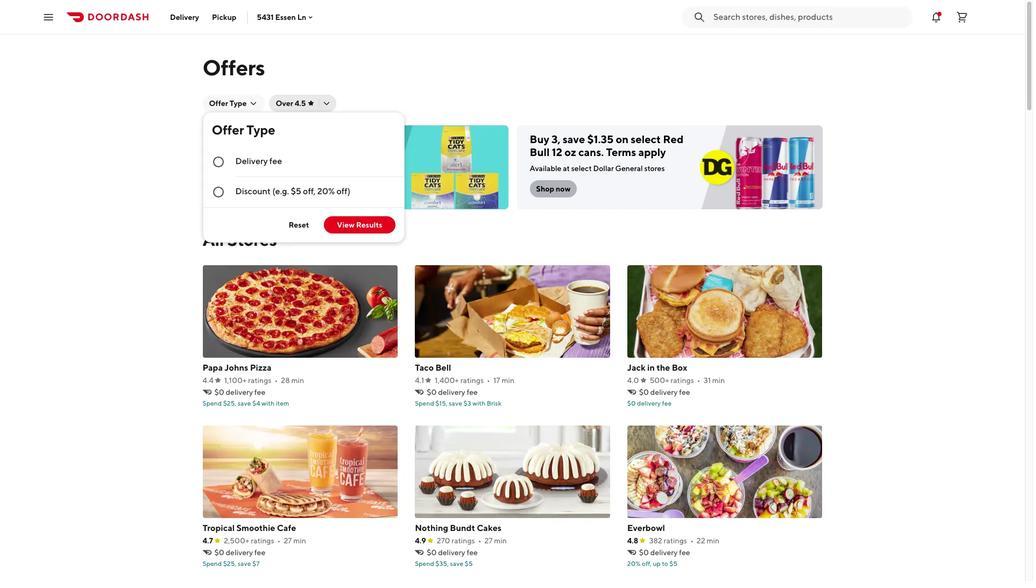 Task type: describe. For each thing, give the bounding box(es) containing it.
1,400+
[[435, 376, 459, 385]]

500+ ratings
[[650, 376, 694, 385]]

• 27 min for cafe
[[277, 537, 306, 545]]

buy 3, save $1.35 on select red bull 12 oz cans. terms apply
[[530, 133, 684, 158]]

off)
[[337, 186, 350, 196]]

1 vertical spatial offer type
[[212, 122, 275, 137]]

• for jack in the box
[[697, 376, 700, 385]]

31
[[704, 376, 711, 385]]

$0 up 20% off, up to $5 at bottom
[[639, 548, 649, 557]]

$0 for in
[[639, 388, 649, 397]]

$4
[[252, 399, 260, 407]]

in
[[647, 363, 655, 373]]

pickup
[[212, 13, 236, 21]]

delivery for bell
[[438, 388, 465, 397]]

$0 down 4.0
[[627, 399, 636, 407]]

shop
[[536, 185, 554, 193]]

stores
[[644, 164, 665, 173]]

on for $1
[[284, 133, 297, 145]]

$7
[[252, 560, 260, 568]]

all
[[203, 229, 224, 250]]

available
[[530, 164, 562, 173]]

1,400+ ratings
[[435, 376, 484, 385]]

• 27 min for cakes
[[478, 537, 507, 545]]

0 horizontal spatial terms
[[260, 164, 280, 173]]

with for taco bell
[[473, 399, 486, 407]]

apply inside the 'buy 3, save $1.35 on select red bull 12 oz cans. terms apply'
[[638, 146, 666, 158]]

cakes
[[477, 523, 502, 533]]

nothing bundt cakes
[[415, 523, 502, 533]]

order
[[222, 185, 243, 193]]

offers
[[203, 55, 265, 80]]

• 31 min
[[697, 376, 725, 385]]

pizza
[[250, 363, 271, 373]]

delivery for delivery
[[170, 13, 199, 21]]

bull
[[530, 146, 550, 158]]

28
[[281, 376, 290, 385]]

4.8
[[627, 537, 638, 545]]

ratings for in
[[671, 376, 694, 385]]

tropical smoothie cafe
[[203, 523, 296, 533]]

$35,
[[436, 560, 449, 568]]

11/20.
[[238, 164, 258, 173]]

$5 inside radio
[[291, 186, 301, 196]]

box
[[672, 363, 687, 373]]

jack in the box
[[627, 363, 687, 373]]

reset
[[289, 221, 309, 229]]

4.7
[[203, 537, 213, 545]]

at
[[563, 164, 570, 173]]

view results
[[337, 221, 382, 229]]

brisk
[[487, 399, 502, 407]]

4.1
[[415, 376, 424, 385]]

• 22 min
[[690, 537, 720, 545]]

buy for buy 3, save $1.35 on select red bull 12 oz cans. terms apply
[[530, 133, 549, 145]]

min for papa johns pizza
[[291, 376, 304, 385]]

$0 for bell
[[427, 388, 437, 397]]

buy 1, save $1 on select tidy cats and more
[[216, 133, 353, 158]]

$1.35
[[587, 133, 614, 145]]

delivery for in
[[651, 388, 678, 397]]

$0 delivery fee for johns
[[214, 388, 265, 397]]

save for $1.35
[[563, 133, 585, 145]]

jack
[[627, 363, 646, 373]]

1,100+ ratings
[[224, 376, 271, 385]]

buy for buy 1, save $1 on select tidy cats and more
[[216, 133, 235, 145]]

red
[[663, 133, 684, 145]]

spend $25, save $7
[[203, 560, 260, 568]]

shop now button
[[530, 180, 577, 197]]

now - 11/20. terms apply
[[216, 164, 301, 173]]

cafe
[[277, 523, 296, 533]]

500+
[[650, 376, 669, 385]]

save for $5
[[450, 560, 463, 568]]

(e.g.
[[272, 186, 289, 196]]

tropical
[[203, 523, 235, 533]]

papa johns pizza
[[203, 363, 271, 373]]

spend for nothing
[[415, 560, 434, 568]]

now inside button
[[245, 185, 261, 193]]

5431
[[257, 13, 274, 21]]

• 17 min
[[487, 376, 515, 385]]

discount
[[235, 186, 271, 196]]

0 items, open order cart image
[[956, 10, 969, 23]]

all stores
[[203, 229, 277, 250]]

$0 delivery fee for bell
[[427, 388, 478, 397]]

delivery for bundt
[[438, 548, 465, 557]]

over
[[276, 99, 293, 108]]

4.5
[[295, 99, 306, 108]]

1 horizontal spatial select
[[571, 164, 592, 173]]

over 4.5 button
[[269, 95, 337, 112]]

save for $4
[[238, 399, 251, 407]]

dollar
[[593, 164, 614, 173]]

delivery fee
[[235, 156, 282, 166]]

delivery for johns
[[226, 388, 253, 397]]

1 vertical spatial offer
[[212, 122, 244, 137]]

2,500+ ratings
[[224, 537, 274, 545]]

Discount (e.g. $5 off, 20% off) radio
[[203, 177, 404, 207]]

offer type button
[[203, 95, 265, 112]]

item
[[276, 399, 289, 407]]

$0 for smoothie
[[214, 548, 224, 557]]

ln
[[297, 13, 306, 21]]

taco bell
[[415, 363, 451, 373]]

spend $25, save $4 with item
[[203, 399, 289, 407]]

pickup button
[[206, 8, 243, 26]]

available at select dollar general stores
[[530, 164, 665, 173]]

smoothie
[[236, 523, 275, 533]]

$25, for smoothie
[[223, 560, 236, 568]]

5431 essen ln
[[257, 13, 306, 21]]

now
[[556, 185, 571, 193]]

spend $35, save $5
[[415, 560, 473, 568]]



Task type: locate. For each thing, give the bounding box(es) containing it.
ratings right 382
[[664, 537, 687, 545]]

with right $3
[[473, 399, 486, 407]]

• for papa johns pizza
[[275, 376, 278, 385]]

1 horizontal spatial buy
[[530, 133, 549, 145]]

0 horizontal spatial select
[[299, 133, 329, 145]]

min right 28
[[291, 376, 304, 385]]

2 horizontal spatial $5
[[670, 560, 678, 568]]

0 horizontal spatial on
[[284, 133, 297, 145]]

20% left off)
[[317, 186, 335, 196]]

save inside buy 1, save $1 on select tidy cats and more
[[247, 133, 269, 145]]

27 down "cakes"
[[485, 537, 493, 545]]

spend for tropical
[[203, 560, 222, 568]]

0 vertical spatial delivery
[[170, 13, 199, 21]]

order now
[[222, 185, 261, 193]]

discount (e.g. $5 off, 20% off)
[[235, 186, 350, 196]]

5431 essen ln button
[[257, 13, 315, 21]]

save for $3
[[449, 399, 462, 407]]

now left -
[[216, 164, 232, 173]]

• left 22 at the bottom right
[[690, 537, 694, 545]]

1 27 from the left
[[284, 537, 292, 545]]

$0
[[214, 388, 224, 397], [427, 388, 437, 397], [639, 388, 649, 397], [627, 399, 636, 407], [214, 548, 224, 557], [427, 548, 437, 557], [639, 548, 649, 557]]

4.9
[[415, 537, 426, 545]]

option group containing delivery fee
[[203, 147, 404, 207]]

27 for cafe
[[284, 537, 292, 545]]

on right $1
[[284, 133, 297, 145]]

0 vertical spatial type
[[230, 99, 247, 108]]

1 $25, from the top
[[223, 399, 236, 407]]

ratings up $3
[[460, 376, 484, 385]]

cats
[[216, 146, 239, 158]]

2 on from the left
[[616, 133, 629, 145]]

• for taco bell
[[487, 376, 490, 385]]

1 horizontal spatial with
[[473, 399, 486, 407]]

terms inside the 'buy 3, save $1.35 on select red bull 12 oz cans. terms apply'
[[606, 146, 636, 158]]

apply up discount (e.g. $5 off, 20% off)
[[282, 164, 301, 173]]

delivery for delivery fee
[[235, 156, 268, 166]]

min right 31
[[712, 376, 725, 385]]

shop now
[[536, 185, 571, 193]]

$5
[[291, 186, 301, 196], [465, 560, 473, 568], [670, 560, 678, 568]]

$0 delivery fee for smoothie
[[214, 548, 265, 557]]

offer
[[209, 99, 228, 108], [212, 122, 244, 137]]

select left red at the right of page
[[631, 133, 661, 145]]

johns
[[225, 363, 248, 373]]

save left $7
[[238, 560, 251, 568]]

terms down more
[[260, 164, 280, 173]]

ratings down smoothie at the left
[[251, 537, 274, 545]]

select
[[299, 133, 329, 145], [631, 133, 661, 145], [571, 164, 592, 173]]

delivery
[[170, 13, 199, 21], [235, 156, 268, 166]]

0 vertical spatial $25,
[[223, 399, 236, 407]]

$0 up $15,
[[427, 388, 437, 397]]

4.4
[[203, 376, 214, 385]]

save up and
[[247, 133, 269, 145]]

0 horizontal spatial 27
[[284, 537, 292, 545]]

save left $3
[[449, 399, 462, 407]]

0 vertical spatial off,
[[303, 186, 316, 196]]

0 horizontal spatial off,
[[303, 186, 316, 196]]

• 27 min down cafe
[[277, 537, 306, 545]]

$25, for johns
[[223, 399, 236, 407]]

0 horizontal spatial buy
[[216, 133, 235, 145]]

general
[[615, 164, 643, 173]]

0 horizontal spatial 20%
[[317, 186, 335, 196]]

bundt
[[450, 523, 475, 533]]

0 vertical spatial apply
[[638, 146, 666, 158]]

2 with from the left
[[473, 399, 486, 407]]

2 horizontal spatial select
[[631, 133, 661, 145]]

ratings down bundt
[[452, 537, 475, 545]]

delivery button
[[164, 8, 206, 26]]

27 down cafe
[[284, 537, 292, 545]]

save for $7
[[238, 560, 251, 568]]

2 $25, from the top
[[223, 560, 236, 568]]

nothing
[[415, 523, 448, 533]]

ratings for bell
[[460, 376, 484, 385]]

ratings for smoothie
[[251, 537, 274, 545]]

save right the $35,
[[450, 560, 463, 568]]

1 buy from the left
[[216, 133, 235, 145]]

1 vertical spatial 20%
[[627, 560, 641, 568]]

with for papa johns pizza
[[262, 399, 275, 407]]

offer inside button
[[209, 99, 228, 108]]

1 with from the left
[[262, 399, 275, 407]]

select up delivery fee option
[[299, 133, 329, 145]]

• 27 min
[[277, 537, 306, 545], [478, 537, 507, 545]]

• 28 min
[[275, 376, 304, 385]]

to
[[662, 560, 668, 568]]

select for tidy
[[299, 133, 329, 145]]

$5 right (e.g.
[[291, 186, 301, 196]]

buy
[[216, 133, 235, 145], [530, 133, 549, 145]]

1 vertical spatial off,
[[642, 560, 652, 568]]

$5 right to
[[670, 560, 678, 568]]

270
[[437, 537, 450, 545]]

0 vertical spatial offer
[[209, 99, 228, 108]]

22
[[697, 537, 705, 545]]

type right the "1,"
[[247, 122, 275, 137]]

min for nothing bundt cakes
[[494, 537, 507, 545]]

fee for everbowl
[[679, 548, 690, 557]]

1 vertical spatial now
[[245, 185, 261, 193]]

cans.
[[579, 146, 604, 158]]

papa
[[203, 363, 223, 373]]

• for tropical smoothie cafe
[[277, 537, 281, 545]]

and
[[241, 146, 260, 158]]

0 horizontal spatial $5
[[291, 186, 301, 196]]

0 horizontal spatial with
[[262, 399, 275, 407]]

• for nothing bundt cakes
[[478, 537, 481, 545]]

view
[[337, 221, 355, 229]]

offer down offers
[[209, 99, 228, 108]]

20% left up
[[627, 560, 641, 568]]

0 horizontal spatial • 27 min
[[277, 537, 306, 545]]

1 vertical spatial terms
[[260, 164, 280, 173]]

1 horizontal spatial apply
[[638, 146, 666, 158]]

0 vertical spatial now
[[216, 164, 232, 173]]

• left 17
[[487, 376, 490, 385]]

select inside the 'buy 3, save $1.35 on select red bull 12 oz cans. terms apply'
[[631, 133, 661, 145]]

min for jack in the box
[[712, 376, 725, 385]]

$0 down in
[[639, 388, 649, 397]]

fee for papa johns pizza
[[254, 388, 265, 397]]

select for red
[[631, 133, 661, 145]]

• down cafe
[[277, 537, 281, 545]]

382 ratings
[[649, 537, 687, 545]]

min right 17
[[502, 376, 515, 385]]

0 vertical spatial offer type
[[209, 99, 247, 108]]

12
[[552, 146, 562, 158]]

spend down "4.4"
[[203, 399, 222, 407]]

buy up bull
[[530, 133, 549, 145]]

1,
[[237, 133, 244, 145]]

delivery inside button
[[170, 13, 199, 21]]

buy inside the 'buy 3, save $1.35 on select red bull 12 oz cans. terms apply'
[[530, 133, 549, 145]]

order now button
[[216, 180, 267, 197]]

$0 for johns
[[214, 388, 224, 397]]

ratings
[[248, 376, 271, 385], [460, 376, 484, 385], [671, 376, 694, 385], [251, 537, 274, 545], [452, 537, 475, 545], [664, 537, 687, 545]]

buy up cats
[[216, 133, 235, 145]]

20% off, up to $5
[[627, 560, 678, 568]]

ratings for johns
[[248, 376, 271, 385]]

spend
[[203, 399, 222, 407], [415, 399, 434, 407], [203, 560, 222, 568], [415, 560, 434, 568]]

on right $1.35
[[616, 133, 629, 145]]

ratings down box
[[671, 376, 694, 385]]

min
[[291, 376, 304, 385], [502, 376, 515, 385], [712, 376, 725, 385], [293, 537, 306, 545], [494, 537, 507, 545], [707, 537, 720, 545]]

min right 22 at the bottom right
[[707, 537, 720, 545]]

0 vertical spatial terms
[[606, 146, 636, 158]]

$0 up the $35,
[[427, 548, 437, 557]]

$25,
[[223, 399, 236, 407], [223, 560, 236, 568]]

$5 down '270 ratings'
[[465, 560, 473, 568]]

1 horizontal spatial terms
[[606, 146, 636, 158]]

everbowl
[[627, 523, 665, 533]]

taco
[[415, 363, 434, 373]]

1 horizontal spatial on
[[616, 133, 629, 145]]

with right $4
[[262, 399, 275, 407]]

Store search: begin typing to search for stores available on DoorDash text field
[[714, 11, 906, 23]]

0 horizontal spatial apply
[[282, 164, 301, 173]]

fee
[[270, 156, 282, 166], [254, 388, 265, 397], [467, 388, 478, 397], [679, 388, 690, 397], [662, 399, 672, 407], [254, 548, 265, 557], [467, 548, 478, 557], [679, 548, 690, 557]]

fee for taco bell
[[467, 388, 478, 397]]

offer type
[[209, 99, 247, 108], [212, 122, 275, 137]]

spend for papa
[[203, 399, 222, 407]]

delivery for smoothie
[[226, 548, 253, 557]]

$0 for bundt
[[427, 548, 437, 557]]

$0 up the spend $25, save $7
[[214, 548, 224, 557]]

over 4.5
[[276, 99, 306, 108]]

with
[[262, 399, 275, 407], [473, 399, 486, 407]]

ratings for bundt
[[452, 537, 475, 545]]

1 • 27 min from the left
[[277, 537, 306, 545]]

terms up general
[[606, 146, 636, 158]]

min for everbowl
[[707, 537, 720, 545]]

stores
[[227, 229, 277, 250]]

min for tropical smoothie cafe
[[293, 537, 306, 545]]

offer up cats
[[212, 122, 244, 137]]

oz
[[565, 146, 576, 158]]

offer type inside button
[[209, 99, 247, 108]]

$25, down 2,500+
[[223, 560, 236, 568]]

spend for taco
[[415, 399, 434, 407]]

option group
[[203, 147, 404, 207]]

0 vertical spatial 20%
[[317, 186, 335, 196]]

Delivery fee radio
[[203, 147, 404, 177]]

offer type up and
[[212, 122, 275, 137]]

save inside the 'buy 3, save $1.35 on select red bull 12 oz cans. terms apply'
[[563, 133, 585, 145]]

2 buy from the left
[[530, 133, 549, 145]]

notification bell image
[[930, 10, 943, 23]]

1 on from the left
[[284, 133, 297, 145]]

up
[[653, 560, 661, 568]]

open menu image
[[42, 10, 55, 23]]

2 • 27 min from the left
[[478, 537, 507, 545]]

select right at
[[571, 164, 592, 173]]

• down "cakes"
[[478, 537, 481, 545]]

spend left $15,
[[415, 399, 434, 407]]

1 vertical spatial type
[[247, 122, 275, 137]]

delivery inside option
[[235, 156, 268, 166]]

fee for nothing bundt cakes
[[467, 548, 478, 557]]

save up oz
[[563, 133, 585, 145]]

tidy
[[331, 133, 353, 145]]

min down "cakes"
[[494, 537, 507, 545]]

1 horizontal spatial 20%
[[627, 560, 641, 568]]

now right the order
[[245, 185, 261, 193]]

1 horizontal spatial • 27 min
[[478, 537, 507, 545]]

save left $4
[[238, 399, 251, 407]]

$25, down 1,100+
[[223, 399, 236, 407]]

on inside buy 1, save $1 on select tidy cats and more
[[284, 133, 297, 145]]

382
[[649, 537, 662, 545]]

270 ratings
[[437, 537, 475, 545]]

$0 delivery fee
[[214, 388, 265, 397], [427, 388, 478, 397], [639, 388, 690, 397], [627, 399, 672, 407], [214, 548, 265, 557], [427, 548, 478, 557], [639, 548, 690, 557]]

type up the "1,"
[[230, 99, 247, 108]]

1 vertical spatial apply
[[282, 164, 301, 173]]

spend down the 4.7
[[203, 560, 222, 568]]

2,500+
[[224, 537, 249, 545]]

the
[[657, 363, 670, 373]]

• left 31
[[697, 376, 700, 385]]

type inside button
[[230, 99, 247, 108]]

1 vertical spatial $25,
[[223, 560, 236, 568]]

select inside buy 1, save $1 on select tidy cats and more
[[299, 133, 329, 145]]

fee for tropical smoothie cafe
[[254, 548, 265, 557]]

buy inside buy 1, save $1 on select tidy cats and more
[[216, 133, 235, 145]]

3,
[[552, 133, 561, 145]]

•
[[275, 376, 278, 385], [487, 376, 490, 385], [697, 376, 700, 385], [277, 537, 281, 545], [478, 537, 481, 545], [690, 537, 694, 545]]

$1
[[271, 133, 282, 145]]

$0 down papa
[[214, 388, 224, 397]]

fee for jack in the box
[[679, 388, 690, 397]]

-
[[233, 164, 236, 173]]

off,
[[303, 186, 316, 196], [642, 560, 652, 568]]

20% inside discount (e.g. $5 off, 20% off) radio
[[317, 186, 335, 196]]

fee inside delivery fee option
[[270, 156, 282, 166]]

apply up stores
[[638, 146, 666, 158]]

1 horizontal spatial $5
[[465, 560, 473, 568]]

more
[[262, 146, 288, 158]]

• 27 min down "cakes"
[[478, 537, 507, 545]]

0 horizontal spatial now
[[216, 164, 232, 173]]

4.0
[[627, 376, 639, 385]]

$3
[[464, 399, 471, 407]]

$0 delivery fee for bundt
[[427, 548, 478, 557]]

off, inside discount (e.g. $5 off, 20% off) radio
[[303, 186, 316, 196]]

1,100+
[[224, 376, 247, 385]]

view results button
[[324, 216, 395, 234]]

1 horizontal spatial now
[[245, 185, 261, 193]]

1 horizontal spatial delivery
[[235, 156, 268, 166]]

1 horizontal spatial 27
[[485, 537, 493, 545]]

off, right (e.g.
[[303, 186, 316, 196]]

$0 delivery fee for in
[[639, 388, 690, 397]]

• for everbowl
[[690, 537, 694, 545]]

save for $1
[[247, 133, 269, 145]]

offer type down offers
[[209, 99, 247, 108]]

results
[[356, 221, 382, 229]]

• left 28
[[275, 376, 278, 385]]

ratings down pizza
[[248, 376, 271, 385]]

1 vertical spatial delivery
[[235, 156, 268, 166]]

essen
[[275, 13, 296, 21]]

0 horizontal spatial delivery
[[170, 13, 199, 21]]

2 27 from the left
[[485, 537, 493, 545]]

on for $1.35
[[616, 133, 629, 145]]

off, left up
[[642, 560, 652, 568]]

1 horizontal spatial off,
[[642, 560, 652, 568]]

on inside the 'buy 3, save $1.35 on select red bull 12 oz cans. terms apply'
[[616, 133, 629, 145]]

reset button
[[282, 216, 316, 234]]

spend left the $35,
[[415, 560, 434, 568]]

min down cafe
[[293, 537, 306, 545]]

min for taco bell
[[502, 376, 515, 385]]

27 for cakes
[[485, 537, 493, 545]]



Task type: vqa. For each thing, say whether or not it's contained in the screenshot.
DashMart LINK
no



